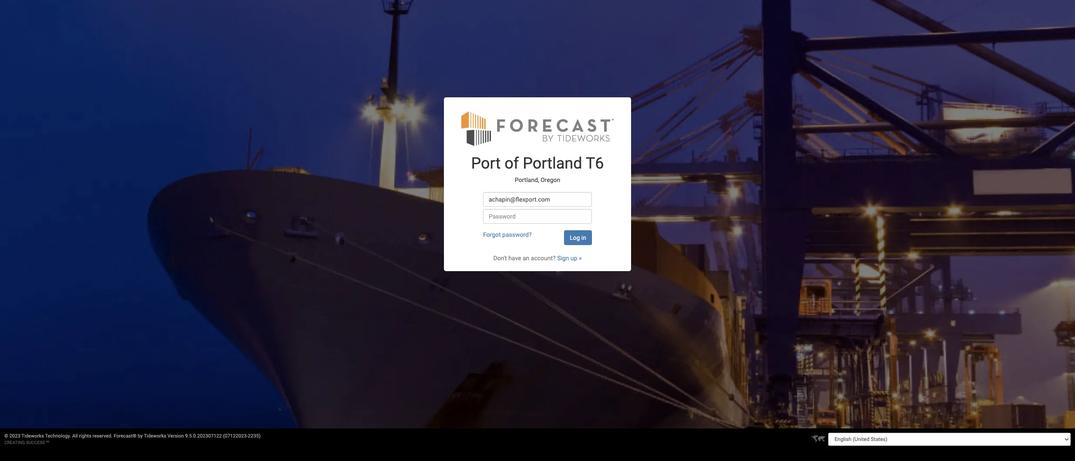 Task type: locate. For each thing, give the bounding box(es) containing it.
log
[[570, 235, 580, 242]]

portland,
[[515, 177, 539, 184]]

forecast® by tideworks image
[[461, 111, 614, 147]]

forecast®
[[114, 434, 136, 440]]

℠
[[46, 441, 49, 446]]

0 horizontal spatial tideworks
[[21, 434, 44, 440]]

forgot password? link
[[483, 232, 532, 239]]

(07122023-
[[223, 434, 248, 440]]

forgot
[[483, 232, 501, 239]]

sign up » link
[[557, 255, 582, 262]]

don't
[[493, 255, 507, 262]]

tideworks
[[21, 434, 44, 440], [144, 434, 166, 440]]

»
[[579, 255, 582, 262]]

forgot password? log in
[[483, 232, 586, 242]]

success
[[26, 441, 45, 446]]

version
[[168, 434, 184, 440]]

t6
[[586, 155, 604, 173]]

log in button
[[564, 231, 592, 246]]

technology.
[[45, 434, 71, 440]]

portland
[[523, 155, 582, 173]]

tideworks up success on the left
[[21, 434, 44, 440]]

all
[[72, 434, 78, 440]]

tideworks right by
[[144, 434, 166, 440]]

1 horizontal spatial tideworks
[[144, 434, 166, 440]]

password?
[[502, 232, 532, 239]]

port of portland t6 portland, oregon
[[471, 155, 604, 184]]



Task type: vqa. For each thing, say whether or not it's contained in the screenshot.
Forecast® by Tideworks image
yes



Task type: describe. For each thing, give the bounding box(es) containing it.
port
[[471, 155, 501, 173]]

rights
[[79, 434, 91, 440]]

Email or username text field
[[483, 193, 592, 207]]

©
[[4, 434, 8, 440]]

an
[[523, 255, 529, 262]]

© 2023 tideworks technology. all rights reserved. forecast® by tideworks version 9.5.0.202307122 (07122023-2235) creating success ℠
[[4, 434, 261, 446]]

2235)
[[248, 434, 261, 440]]

9.5.0.202307122
[[185, 434, 222, 440]]

oregon
[[541, 177, 560, 184]]

1 tideworks from the left
[[21, 434, 44, 440]]

2 tideworks from the left
[[144, 434, 166, 440]]

account?
[[531, 255, 556, 262]]

in
[[581, 235, 586, 242]]

2023
[[9, 434, 20, 440]]

by
[[138, 434, 143, 440]]

don't have an account? sign up »
[[493, 255, 582, 262]]

of
[[505, 155, 519, 173]]

sign
[[557, 255, 569, 262]]

creating
[[4, 441, 25, 446]]

reserved.
[[93, 434, 113, 440]]

have
[[509, 255, 521, 262]]

up
[[571, 255, 577, 262]]

Password password field
[[483, 210, 592, 224]]



